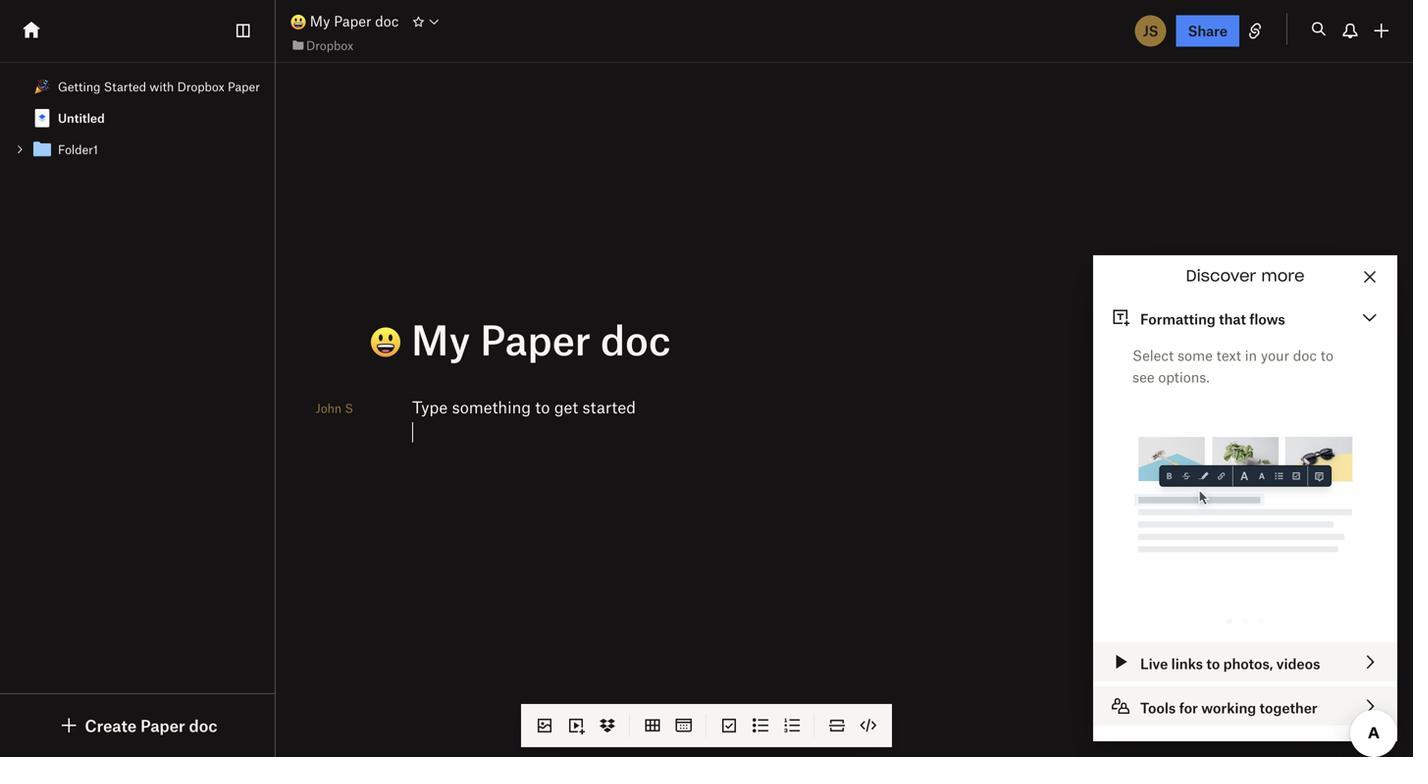 Task type: describe. For each thing, give the bounding box(es) containing it.
my inside my paper doc link
[[310, 12, 330, 30]]

to inside select some text in your doc to see options.
[[1321, 347, 1334, 364]]

dropbox inside 'link'
[[177, 79, 225, 94]]

discover more
[[1187, 269, 1306, 284]]

template content image
[[30, 137, 54, 161]]

my paper doc heading
[[370, 314, 1110, 364]]

js button
[[1134, 13, 1169, 49]]

together
[[1260, 699, 1318, 716]]

flows
[[1250, 310, 1286, 327]]

js
[[1144, 22, 1159, 39]]

1 vertical spatial my
[[411, 314, 471, 364]]

paper inside my paper doc link
[[334, 12, 372, 30]]

party popper image
[[34, 79, 50, 94]]

tools for working together link
[[1094, 686, 1398, 726]]

something
[[452, 397, 531, 417]]

formatting
[[1141, 310, 1216, 327]]

tools for working together button
[[1094, 686, 1398, 726]]

create paper doc
[[85, 715, 218, 735]]

videos
[[1277, 655, 1321, 672]]

getting started with dropbox paper link
[[0, 71, 275, 102]]

live links to photos, videos
[[1141, 655, 1321, 672]]

tools for working together
[[1141, 699, 1318, 716]]

for
[[1180, 699, 1199, 716]]

expand folder image
[[13, 142, 27, 156]]

in
[[1246, 347, 1258, 364]]

untitled link
[[0, 102, 275, 134]]

discover
[[1187, 269, 1257, 284]]

updated 2 seconds ago
[[1153, 717, 1306, 734]]

folder1
[[58, 142, 98, 157]]

your
[[1262, 347, 1290, 364]]

doc up 'started'
[[601, 314, 671, 364]]

paper inside create paper doc popup button
[[140, 715, 185, 735]]

0 vertical spatial my paper doc
[[306, 12, 399, 30]]

links
[[1172, 655, 1204, 672]]

see
[[1133, 368, 1155, 385]]

seconds
[[1225, 717, 1278, 734]]

type something to get started
[[412, 397, 636, 417]]

untitled
[[58, 110, 105, 125]]

type
[[412, 397, 448, 417]]

started
[[104, 79, 146, 94]]

formatting that flows
[[1141, 310, 1286, 327]]

live
[[1141, 655, 1169, 672]]

working
[[1202, 699, 1257, 716]]



Task type: locate. For each thing, give the bounding box(es) containing it.
2
[[1213, 717, 1221, 734]]

0 horizontal spatial dropbox
[[177, 79, 225, 94]]

doc
[[375, 12, 399, 30], [601, 314, 671, 364], [1294, 347, 1318, 364], [189, 715, 218, 735]]

more
[[1262, 269, 1306, 284]]

tools
[[1141, 699, 1177, 716]]

/ contents list
[[0, 71, 275, 165]]

doc inside create paper doc popup button
[[189, 715, 218, 735]]

options.
[[1159, 368, 1210, 385]]

select
[[1133, 347, 1175, 364]]

text
[[1217, 347, 1242, 364]]

to right links
[[1207, 655, 1221, 672]]

create
[[85, 715, 137, 735]]

0 vertical spatial dropbox
[[306, 38, 354, 52]]

to
[[1321, 347, 1334, 364], [536, 397, 550, 417], [1207, 655, 1221, 672]]

select some text in your doc to see options.
[[1133, 347, 1334, 385]]

doc inside select some text in your doc to see options.
[[1294, 347, 1318, 364]]

formatting that flows link
[[1094, 298, 1398, 337]]

paper inside getting started with dropbox paper 'link'
[[228, 79, 260, 94]]

that
[[1220, 310, 1247, 327]]

get
[[555, 397, 579, 417]]

1 vertical spatial to
[[536, 397, 550, 417]]

2 vertical spatial to
[[1207, 655, 1221, 672]]

to for live links to photos, videos
[[1207, 655, 1221, 672]]

to left the get
[[536, 397, 550, 417]]

started
[[583, 397, 636, 417]]

my
[[310, 12, 330, 30], [411, 314, 471, 364]]

0 horizontal spatial to
[[536, 397, 550, 417]]

my up type
[[411, 314, 471, 364]]

1 vertical spatial dropbox
[[177, 79, 225, 94]]

paper right 'with'
[[228, 79, 260, 94]]

doc right create
[[189, 715, 218, 735]]

share
[[1189, 22, 1228, 39]]

1 horizontal spatial my paper doc
[[402, 314, 671, 364]]

doc inside my paper doc link
[[375, 12, 399, 30]]

doc right grinning face with big eyes image
[[375, 12, 399, 30]]

paper up type something to get started
[[480, 314, 591, 364]]

my paper doc up type something to get started
[[402, 314, 671, 364]]

some
[[1178, 347, 1214, 364]]

0 vertical spatial my
[[310, 12, 330, 30]]

dropbox down my paper doc link at the top left of the page
[[306, 38, 354, 52]]

live links to photos, videos button
[[1094, 642, 1398, 681]]

share button
[[1177, 15, 1240, 47]]

live links to photos, videos link
[[1094, 642, 1398, 681]]

2 horizontal spatial to
[[1321, 347, 1334, 364]]

photos,
[[1224, 655, 1274, 672]]

paper
[[334, 12, 372, 30], [228, 79, 260, 94], [480, 314, 591, 364], [140, 715, 185, 735]]

1 horizontal spatial dropbox
[[306, 38, 354, 52]]

to right your in the top of the page
[[1321, 347, 1334, 364]]

1 horizontal spatial to
[[1207, 655, 1221, 672]]

my paper doc up dropbox link
[[306, 12, 399, 30]]

ago
[[1282, 717, 1306, 734]]

with
[[150, 79, 174, 94]]

0 horizontal spatial my
[[310, 12, 330, 30]]

getting started with dropbox paper
[[58, 79, 260, 94]]

create paper doc button
[[57, 714, 218, 737]]

dig image
[[57, 714, 81, 737]]

my paper doc link
[[291, 10, 399, 32]]

to for type something to get started
[[536, 397, 550, 417]]

to inside popup button
[[1207, 655, 1221, 672]]

folder1 link
[[0, 134, 275, 165]]

getting
[[58, 79, 101, 94]]

paper up dropbox link
[[334, 12, 372, 30]]

my right grinning face with big eyes image
[[310, 12, 330, 30]]

dropbox link
[[291, 35, 354, 55]]

grinning face with big eyes image
[[291, 14, 306, 30]]

dropbox
[[306, 38, 354, 52], [177, 79, 225, 94]]

updated
[[1153, 717, 1209, 734]]

1 horizontal spatial my
[[411, 314, 471, 364]]

paper right create
[[140, 715, 185, 735]]

dropbox right 'with'
[[177, 79, 225, 94]]

1 vertical spatial my paper doc
[[402, 314, 671, 364]]

formatting that flows button
[[1094, 298, 1398, 337]]

0 horizontal spatial my paper doc
[[306, 12, 399, 30]]

0 vertical spatial to
[[1321, 347, 1334, 364]]

template content image
[[30, 106, 54, 130]]

my paper doc
[[306, 12, 399, 30], [402, 314, 671, 364]]

doc right your in the top of the page
[[1294, 347, 1318, 364]]



Task type: vqa. For each thing, say whether or not it's contained in the screenshot.
Signatures
no



